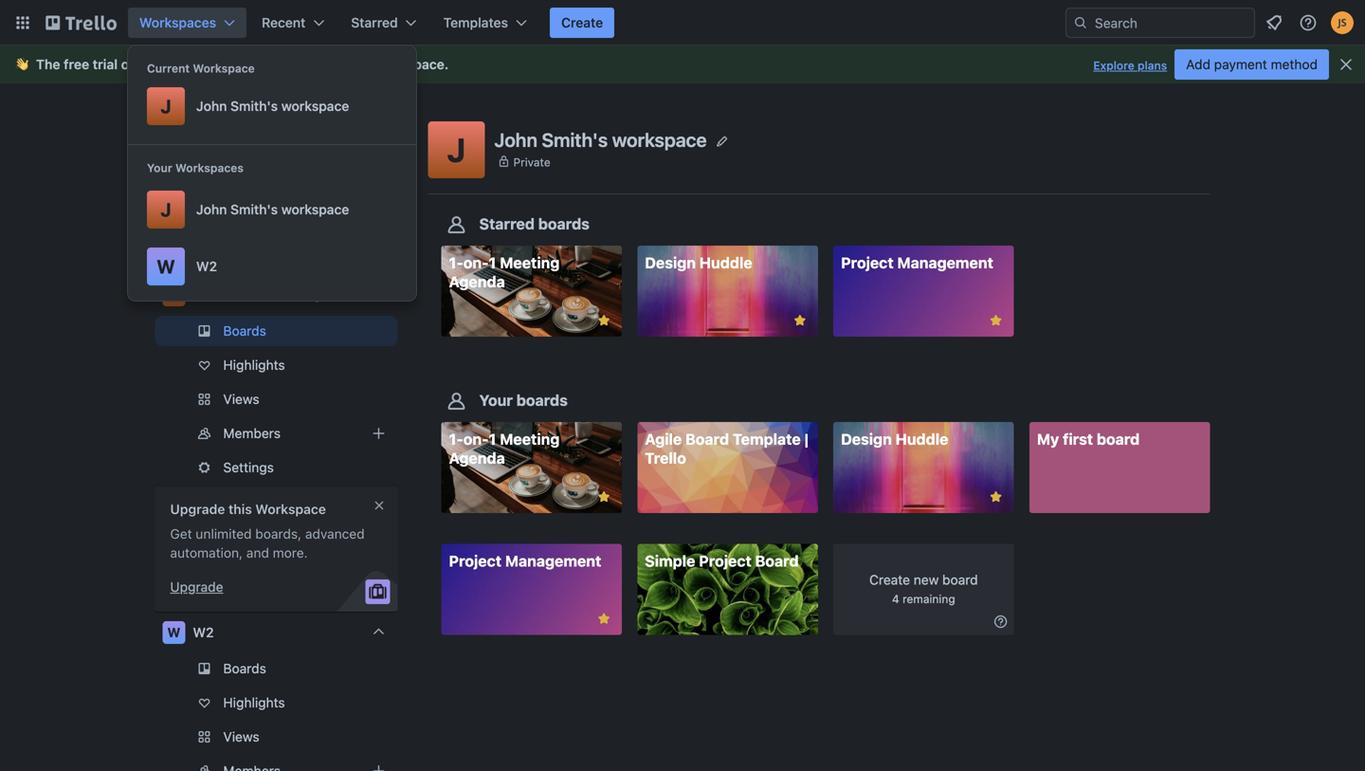 Task type: locate. For each thing, give the bounding box(es) containing it.
0 horizontal spatial design huddle
[[645, 254, 753, 272]]

my first board link
[[1030, 422, 1211, 513]]

0 vertical spatial highlights link
[[155, 350, 398, 380]]

board right new
[[943, 572, 978, 587]]

workspace left for
[[193, 62, 255, 75]]

w down home icon
[[157, 255, 175, 277]]

1 vertical spatial w
[[167, 625, 181, 640]]

1 highlights from the top
[[223, 357, 285, 373]]

1-on-1 meeting agenda link
[[441, 246, 622, 337], [441, 422, 622, 513]]

2 meeting from the top
[[500, 430, 560, 448]]

on- down 'your boards'
[[464, 430, 489, 448]]

add payment method
[[1187, 56, 1318, 72]]

1 vertical spatial 1-on-1 meeting agenda link
[[441, 422, 622, 513]]

2 1-on-1 meeting agenda link from the top
[[441, 422, 622, 513]]

w down upgrade button in the bottom left of the page
[[167, 625, 181, 640]]

board for create new board 4 remaining
[[943, 572, 978, 587]]

starred boards
[[479, 215, 590, 233]]

agile board template | trello
[[645, 430, 809, 467]]

0 vertical spatial on-
[[464, 254, 489, 272]]

huddle for design huddle's click to unstar this board. it will be removed from your starred list. image
[[896, 430, 949, 448]]

project for topmost project management link
[[841, 254, 894, 272]]

unlimited
[[196, 526, 252, 542]]

1 vertical spatial highlights link
[[155, 688, 398, 718]]

0 vertical spatial views link
[[155, 384, 398, 414]]

2 boards link from the top
[[155, 316, 398, 346]]

agenda
[[449, 273, 505, 291], [449, 449, 505, 467]]

click to unstar this board. it will be removed from your starred list. image inside project management link
[[596, 610, 613, 627]]

3 boards link from the top
[[155, 653, 398, 684]]

0 horizontal spatial starred
[[351, 15, 398, 30]]

0 vertical spatial workspaces
[[139, 15, 216, 30]]

0 vertical spatial templates
[[444, 15, 508, 30]]

2 horizontal spatial project
[[841, 254, 894, 272]]

simple project board link
[[638, 544, 818, 635]]

design huddle link
[[638, 246, 818, 337], [834, 422, 1014, 513]]

1 vertical spatial project management
[[449, 552, 602, 570]]

2 1- from the top
[[449, 430, 464, 448]]

0 vertical spatial board
[[686, 430, 729, 448]]

upgrade inside the upgrade this workspace get unlimited boards, advanced automation, and more.
[[170, 501, 225, 517]]

add image inside members link
[[368, 422, 390, 445]]

workspaces button
[[128, 8, 247, 38]]

design for bottommost design huddle link
[[841, 430, 892, 448]]

click to unstar this board. it will be removed from your starred list. image inside 1-on-1 meeting agenda link
[[596, 489, 613, 506]]

boards for starred boards
[[539, 215, 590, 233]]

your workspaces
[[147, 161, 244, 175]]

1 vertical spatial upgrade
[[170, 579, 223, 595]]

0 horizontal spatial your
[[147, 161, 172, 175]]

1 horizontal spatial huddle
[[896, 430, 949, 448]]

1-on-1 meeting agenda for starred
[[449, 254, 560, 291]]

template
[[733, 430, 801, 448]]

agenda down 'your boards'
[[449, 449, 505, 467]]

workspaces down home
[[166, 256, 235, 269]]

plans
[[1138, 59, 1168, 72]]

highlights
[[223, 357, 285, 373], [223, 695, 285, 710]]

0 vertical spatial upgrade
[[170, 501, 225, 517]]

1-on-1 meeting agenda link for starred
[[441, 246, 622, 337]]

2 views link from the top
[[155, 722, 398, 752]]

👋
[[15, 56, 28, 72]]

explore plans
[[1094, 59, 1168, 72]]

highlights link for w2
[[155, 688, 398, 718]]

create inside button
[[561, 15, 603, 30]]

huddle for click to unstar this board. it will be removed from your starred list. icon inside the design huddle link
[[700, 254, 753, 272]]

boards,
[[255, 526, 302, 542]]

1 vertical spatial create
[[870, 572, 910, 587]]

2 1-on-1 meeting agenda from the top
[[449, 430, 560, 467]]

2 1 from the top
[[489, 430, 496, 448]]

2 add image from the top
[[368, 760, 390, 771]]

1 vertical spatial highlights
[[223, 695, 285, 710]]

j button
[[428, 121, 485, 178]]

1 1 from the top
[[489, 254, 496, 272]]

upgrade down automation,
[[170, 579, 223, 595]]

1 meeting from the top
[[500, 254, 560, 272]]

1 vertical spatial design huddle
[[841, 430, 949, 448]]

board
[[686, 430, 729, 448], [756, 552, 799, 570]]

john
[[289, 56, 320, 72], [196, 98, 227, 114], [495, 128, 538, 151], [196, 202, 227, 217], [193, 287, 224, 303]]

more.
[[273, 545, 308, 561]]

0 vertical spatial 1-on-1 meeting agenda
[[449, 254, 560, 291]]

2 highlights from the top
[[223, 695, 285, 710]]

board
[[1097, 430, 1140, 448], [943, 572, 978, 587]]

0 horizontal spatial templates
[[193, 168, 258, 184]]

click to unstar this board. it will be removed from your starred list. image
[[792, 312, 809, 329], [596, 489, 613, 506], [596, 610, 613, 627]]

1 horizontal spatial design huddle link
[[834, 422, 1014, 513]]

your for your boards
[[479, 391, 513, 409]]

john right for
[[289, 56, 320, 72]]

1 agenda from the top
[[449, 273, 505, 291]]

project for the leftmost project management link
[[449, 552, 502, 570]]

1 vertical spatial board
[[943, 572, 978, 587]]

0 vertical spatial 1-on-1 meeting agenda link
[[441, 246, 622, 337]]

1-on-1 meeting agenda
[[449, 254, 560, 291], [449, 430, 560, 467]]

0 vertical spatial 1
[[489, 254, 496, 272]]

john smith's workspace down for
[[196, 98, 349, 114]]

0 horizontal spatial design
[[645, 254, 696, 272]]

1 horizontal spatial starred
[[479, 215, 535, 233]]

1 boards link from the top
[[155, 121, 398, 156]]

views link for john smith's workspace
[[155, 384, 398, 414]]

1 horizontal spatial design huddle
[[841, 430, 949, 448]]

0 horizontal spatial management
[[505, 552, 602, 570]]

members link
[[155, 418, 398, 449]]

management for the leftmost project management link
[[505, 552, 602, 570]]

click to unstar this board. it will be removed from your starred list. image for project management
[[596, 610, 613, 627]]

w2 down upgrade button in the bottom left of the page
[[193, 625, 214, 640]]

settings link
[[155, 452, 398, 483]]

john smith's workspace down home link
[[193, 287, 346, 303]]

j inside button
[[447, 130, 466, 169]]

add image for w2
[[368, 760, 390, 771]]

0 vertical spatial boards
[[193, 130, 237, 146]]

0 notifications image
[[1263, 11, 1286, 34]]

2 vertical spatial boards
[[223, 661, 266, 676]]

j up board image
[[161, 95, 171, 117]]

workspace
[[375, 56, 445, 72], [281, 98, 349, 114], [612, 128, 707, 151], [281, 202, 349, 217], [278, 287, 346, 303]]

home link
[[155, 197, 398, 231]]

0 vertical spatial agenda
[[449, 273, 505, 291]]

board inside agile board template | trello
[[686, 430, 729, 448]]

0 horizontal spatial workspace
[[193, 62, 255, 75]]

2 highlights link from the top
[[155, 688, 398, 718]]

project management
[[841, 254, 994, 272], [449, 552, 602, 570]]

boards link
[[155, 121, 398, 156], [155, 316, 398, 346], [155, 653, 398, 684]]

add image
[[368, 422, 390, 445], [368, 760, 390, 771]]

recent
[[262, 15, 306, 30]]

starred right recent popup button
[[351, 15, 398, 30]]

views link
[[155, 384, 398, 414], [155, 722, 398, 752]]

1 horizontal spatial templates
[[444, 15, 508, 30]]

smith's
[[323, 56, 372, 72], [231, 98, 278, 114], [542, 128, 608, 151], [231, 202, 278, 217], [227, 287, 275, 303]]

1 vertical spatial click to unstar this board. it will be removed from your starred list. image
[[596, 489, 613, 506]]

simple project board
[[645, 552, 799, 570]]

john smith's workspace down templates link
[[196, 202, 349, 217]]

1 vertical spatial 1
[[489, 430, 496, 448]]

home
[[193, 206, 230, 222]]

1 down starred boards
[[489, 254, 496, 272]]

huddle
[[700, 254, 753, 272], [896, 430, 949, 448]]

views
[[223, 391, 259, 407], [223, 729, 259, 745]]

0 vertical spatial project management
[[841, 254, 994, 272]]

project
[[841, 254, 894, 272], [449, 552, 502, 570], [699, 552, 752, 570]]

0 vertical spatial create
[[561, 15, 603, 30]]

0 vertical spatial meeting
[[500, 254, 560, 272]]

2 on- from the top
[[464, 430, 489, 448]]

design huddle
[[645, 254, 753, 272], [841, 430, 949, 448]]

trial
[[93, 56, 118, 72]]

0 vertical spatial views
[[223, 391, 259, 407]]

1 views link from the top
[[155, 384, 398, 414]]

1-on-1 meeting agenda for your
[[449, 430, 560, 467]]

highlights for john smith's workspace
[[223, 357, 285, 373]]

1 down 'your boards'
[[489, 430, 496, 448]]

private
[[514, 155, 551, 169]]

design huddle for the top design huddle link
[[645, 254, 753, 272]]

0 vertical spatial your
[[147, 161, 172, 175]]

j
[[161, 95, 171, 117], [447, 130, 466, 169], [161, 198, 171, 221], [170, 287, 178, 303]]

starred down private
[[479, 215, 535, 233]]

1 horizontal spatial create
[[870, 572, 910, 587]]

2 views from the top
[[223, 729, 259, 745]]

2 upgrade from the top
[[170, 579, 223, 595]]

0 vertical spatial boards
[[539, 215, 590, 233]]

1 vertical spatial boards
[[517, 391, 568, 409]]

1 vertical spatial management
[[505, 552, 602, 570]]

0 horizontal spatial create
[[561, 15, 603, 30]]

explore plans button
[[1094, 54, 1168, 77]]

starred
[[351, 15, 398, 30], [479, 215, 535, 233]]

0 vertical spatial workspace
[[193, 62, 255, 75]]

for
[[267, 56, 285, 72]]

agenda down starred boards
[[449, 273, 505, 291]]

0 vertical spatial highlights
[[223, 357, 285, 373]]

1 vertical spatial views link
[[155, 722, 398, 752]]

of
[[121, 56, 134, 72]]

1 horizontal spatial management
[[898, 254, 994, 272]]

w2
[[196, 258, 217, 274], [193, 625, 214, 640]]

on-
[[464, 254, 489, 272], [464, 430, 489, 448]]

0 horizontal spatial huddle
[[700, 254, 753, 272]]

templates up home
[[193, 168, 258, 184]]

the
[[36, 56, 60, 72]]

1 horizontal spatial workspace
[[255, 501, 326, 517]]

j left private
[[447, 130, 466, 169]]

simple
[[645, 552, 696, 570]]

1
[[489, 254, 496, 272], [489, 430, 496, 448]]

on- down starred boards
[[464, 254, 489, 272]]

1- for starred boards
[[449, 254, 464, 272]]

1 highlights link from the top
[[155, 350, 398, 380]]

1 horizontal spatial project management link
[[834, 246, 1014, 337]]

meeting for your
[[500, 430, 560, 448]]

on- for starred boards
[[464, 254, 489, 272]]

create new board 4 remaining
[[870, 572, 978, 606]]

boards link for highlights
[[155, 653, 398, 684]]

board inside 'create new board 4 remaining'
[[943, 572, 978, 587]]

design
[[645, 254, 696, 272], [841, 430, 892, 448]]

0 vertical spatial starred
[[351, 15, 398, 30]]

0 horizontal spatial project management
[[449, 552, 602, 570]]

1 add image from the top
[[368, 422, 390, 445]]

1 vertical spatial boards link
[[155, 316, 398, 346]]

john down home
[[193, 287, 224, 303]]

1 vertical spatial on-
[[464, 430, 489, 448]]

templates
[[444, 15, 508, 30], [193, 168, 258, 184]]

1 on- from the top
[[464, 254, 489, 272]]

board right first
[[1097, 430, 1140, 448]]

workspaces up premium
[[139, 15, 216, 30]]

click to unstar this board. it will be removed from your starred list. image for project management
[[988, 312, 1005, 329]]

meeting down 'your boards'
[[500, 430, 560, 448]]

workspaces down board image
[[175, 161, 244, 175]]

upgrade this workspace get unlimited boards, advanced automation, and more.
[[170, 501, 365, 561]]

1 vertical spatial 1-
[[449, 430, 464, 448]]

w
[[157, 255, 175, 277], [167, 625, 181, 640]]

1 vertical spatial workspaces
[[175, 161, 244, 175]]

automation,
[[170, 545, 243, 561]]

workspace
[[193, 62, 255, 75], [255, 501, 326, 517]]

highlights link
[[155, 350, 398, 380], [155, 688, 398, 718]]

upgrade button
[[170, 578, 223, 597]]

0 vertical spatial click to unstar this board. it will be removed from your starred list. image
[[792, 312, 809, 329]]

remaining
[[903, 592, 956, 606]]

0 vertical spatial board
[[1097, 430, 1140, 448]]

click to unstar this board. it will be removed from your starred list. image inside design huddle link
[[792, 312, 809, 329]]

current workspace
[[147, 62, 255, 75]]

workspaces
[[139, 15, 216, 30], [175, 161, 244, 175], [166, 256, 235, 269]]

1-on-1 meeting agenda down 'your boards'
[[449, 430, 560, 467]]

ended
[[224, 56, 264, 72]]

1 vertical spatial meeting
[[500, 430, 560, 448]]

0 vertical spatial design
[[645, 254, 696, 272]]

on- for your boards
[[464, 430, 489, 448]]

1-
[[449, 254, 464, 272], [449, 430, 464, 448]]

upgrade for upgrade this workspace get unlimited boards, advanced automation, and more.
[[170, 501, 225, 517]]

upgrade
[[170, 501, 225, 517], [170, 579, 223, 595]]

2 agenda from the top
[[449, 449, 505, 467]]

home image
[[163, 203, 185, 226]]

0 horizontal spatial design huddle link
[[638, 246, 818, 337]]

1-on-1 meeting agenda link down starred boards
[[441, 246, 622, 337]]

1 vertical spatial project management link
[[441, 544, 622, 635]]

workspace up the boards,
[[255, 501, 326, 517]]

1 horizontal spatial board
[[756, 552, 799, 570]]

1 horizontal spatial design
[[841, 430, 892, 448]]

management
[[898, 254, 994, 272], [505, 552, 602, 570]]

your for your workspaces
[[147, 161, 172, 175]]

board image
[[163, 127, 185, 150]]

1 vertical spatial add image
[[368, 760, 390, 771]]

upgrade up get
[[170, 501, 225, 517]]

1-on-1 meeting agenda down starred boards
[[449, 254, 560, 291]]

1 vertical spatial views
[[223, 729, 259, 745]]

create button
[[550, 8, 615, 38]]

0 vertical spatial w
[[157, 255, 175, 277]]

boards
[[193, 130, 237, 146], [223, 323, 266, 339], [223, 661, 266, 676]]

click to unstar this board. it will be removed from your starred list. image for design huddle
[[988, 489, 1005, 506]]

banner
[[0, 46, 1366, 83]]

meeting down starred boards
[[500, 254, 560, 272]]

boards
[[539, 215, 590, 233], [517, 391, 568, 409]]

0 vertical spatial huddle
[[700, 254, 753, 272]]

1 vertical spatial starred
[[479, 215, 535, 233]]

1 vertical spatial huddle
[[896, 430, 949, 448]]

john smith's workspace
[[196, 98, 349, 114], [495, 128, 707, 151], [196, 202, 349, 217], [193, 287, 346, 303]]

management for topmost project management link
[[898, 254, 994, 272]]

0 vertical spatial boards link
[[155, 121, 398, 156]]

starred inside dropdown button
[[351, 15, 398, 30]]

templates inside popup button
[[444, 15, 508, 30]]

1 vertical spatial design huddle link
[[834, 422, 1014, 513]]

1 1-on-1 meeting agenda from the top
[[449, 254, 560, 291]]

1 vertical spatial design
[[841, 430, 892, 448]]

starred for starred
[[351, 15, 398, 30]]

1 1-on-1 meeting agenda link from the top
[[441, 246, 622, 337]]

1 for your boards
[[489, 430, 496, 448]]

0 vertical spatial design huddle
[[645, 254, 753, 272]]

1 horizontal spatial your
[[479, 391, 513, 409]]

advanced
[[305, 526, 365, 542]]

create for create new board 4 remaining
[[870, 572, 910, 587]]

1 vertical spatial workspace
[[255, 501, 326, 517]]

0 horizontal spatial board
[[686, 430, 729, 448]]

1 horizontal spatial board
[[1097, 430, 1140, 448]]

click to unstar this board. it will be removed from your starred list. image
[[596, 312, 613, 329], [988, 312, 1005, 329], [988, 489, 1005, 506]]

w2 down home
[[196, 258, 217, 274]]

templates up .
[[444, 15, 508, 30]]

1 views from the top
[[223, 391, 259, 407]]

0 vertical spatial management
[[898, 254, 994, 272]]

1 horizontal spatial project management
[[841, 254, 994, 272]]

|
[[805, 430, 809, 448]]

👋 the free trial of premium has ended for john smith's workspace .
[[15, 56, 449, 72]]

0 horizontal spatial board
[[943, 572, 978, 587]]

1 upgrade from the top
[[170, 501, 225, 517]]

meeting
[[500, 254, 560, 272], [500, 430, 560, 448]]

2 vertical spatial click to unstar this board. it will be removed from your starred list. image
[[596, 610, 613, 627]]

1-on-1 meeting agenda link down 'your boards'
[[441, 422, 622, 513]]

starred button
[[340, 8, 428, 38]]

boards for your boards
[[517, 391, 568, 409]]

create inside 'create new board 4 remaining'
[[870, 572, 910, 587]]

0 horizontal spatial project management link
[[441, 544, 622, 635]]

current
[[147, 62, 190, 75]]

1 1- from the top
[[449, 254, 464, 272]]

0 vertical spatial add image
[[368, 422, 390, 445]]

2 vertical spatial boards link
[[155, 653, 398, 684]]

0 horizontal spatial project
[[449, 552, 502, 570]]

wave image
[[15, 56, 28, 73]]

0 vertical spatial 1-
[[449, 254, 464, 272]]

your
[[147, 161, 172, 175], [479, 391, 513, 409]]

1 vertical spatial agenda
[[449, 449, 505, 467]]

highlights link for john smith's workspace
[[155, 350, 398, 380]]

john smith's workspace up private
[[495, 128, 707, 151]]



Task type: vqa. For each thing, say whether or not it's contained in the screenshot.
second Meeting
yes



Task type: describe. For each thing, give the bounding box(es) containing it.
template board image
[[163, 165, 185, 188]]

0 vertical spatial w2
[[196, 258, 217, 274]]

get
[[170, 526, 192, 542]]

premium
[[137, 56, 194, 72]]

1- for your boards
[[449, 430, 464, 448]]

smith's up private
[[542, 128, 608, 151]]

new
[[914, 572, 939, 587]]

2 vertical spatial workspaces
[[166, 256, 235, 269]]

john smith (johnsmith38824343) image
[[1332, 11, 1354, 34]]

meeting for starred
[[500, 254, 560, 272]]

add payment method button
[[1175, 49, 1330, 80]]

.
[[445, 56, 449, 72]]

design huddle for bottommost design huddle link
[[841, 430, 949, 448]]

1 vertical spatial board
[[756, 552, 799, 570]]

templates link
[[155, 159, 398, 193]]

board for my first board
[[1097, 430, 1140, 448]]

john up private
[[495, 128, 538, 151]]

0 vertical spatial design huddle link
[[638, 246, 818, 337]]

back to home image
[[46, 8, 117, 38]]

agenda for your
[[449, 449, 505, 467]]

recent button
[[250, 8, 336, 38]]

john down current workspace
[[196, 98, 227, 114]]

0 vertical spatial project management link
[[834, 246, 1014, 337]]

boards link for templates
[[155, 121, 398, 156]]

members
[[223, 425, 281, 441]]

click to unstar this board. it will be removed from your starred list. image for 1-on-1 meeting agenda
[[596, 312, 613, 329]]

1 vertical spatial templates
[[193, 168, 258, 184]]

smith's down ended
[[231, 98, 278, 114]]

primary element
[[0, 0, 1366, 46]]

add image for john smith's workspace
[[368, 422, 390, 445]]

1-on-1 meeting agenda link for your
[[441, 422, 622, 513]]

views for w2
[[223, 729, 259, 745]]

method
[[1271, 56, 1318, 72]]

explore
[[1094, 59, 1135, 72]]

boards for templates
[[193, 130, 237, 146]]

payment
[[1215, 56, 1268, 72]]

views link for w2
[[155, 722, 398, 752]]

open information menu image
[[1299, 13, 1318, 32]]

workspace inside the upgrade this workspace get unlimited boards, advanced automation, and more.
[[255, 501, 326, 517]]

j down template board image at the top of page
[[161, 198, 171, 221]]

upgrade for upgrade
[[170, 579, 223, 595]]

highlights for w2
[[223, 695, 285, 710]]

views for john smith's workspace
[[223, 391, 259, 407]]

agile board template | trello link
[[638, 422, 818, 513]]

project management for the leftmost project management link
[[449, 552, 602, 570]]

j down home icon
[[170, 287, 178, 303]]

this
[[228, 501, 252, 517]]

my first board
[[1037, 430, 1140, 448]]

smith's down home link
[[227, 287, 275, 303]]

has
[[198, 56, 220, 72]]

add
[[1187, 56, 1211, 72]]

boards for highlights
[[223, 661, 266, 676]]

1 vertical spatial boards
[[223, 323, 266, 339]]

1 vertical spatial w2
[[193, 625, 214, 640]]

free
[[64, 56, 89, 72]]

create for create
[[561, 15, 603, 30]]

smith's down starred dropdown button
[[323, 56, 372, 72]]

workspaces inside dropdown button
[[139, 15, 216, 30]]

1 for starred boards
[[489, 254, 496, 272]]

sm image
[[992, 612, 1011, 631]]

agenda for starred
[[449, 273, 505, 291]]

agile
[[645, 430, 682, 448]]

trello
[[645, 449, 686, 467]]

john right home icon
[[196, 202, 227, 217]]

click to unstar this board. it will be removed from your starred list. image for 1-on-1 meeting agenda
[[596, 489, 613, 506]]

and
[[246, 545, 269, 561]]

design for the top design huddle link
[[645, 254, 696, 272]]

click to unstar this board. it will be removed from your starred list. image for design huddle
[[792, 312, 809, 329]]

settings
[[223, 460, 274, 475]]

project management for topmost project management link
[[841, 254, 994, 272]]

search image
[[1074, 15, 1089, 30]]

smith's down templates link
[[231, 202, 278, 217]]

your boards
[[479, 391, 568, 409]]

templates button
[[432, 8, 539, 38]]

1 horizontal spatial project
[[699, 552, 752, 570]]

starred for starred boards
[[479, 215, 535, 233]]

banner containing 👋
[[0, 46, 1366, 83]]

first
[[1063, 430, 1094, 448]]

my
[[1037, 430, 1060, 448]]

4
[[893, 592, 900, 606]]

Search field
[[1089, 9, 1255, 37]]



